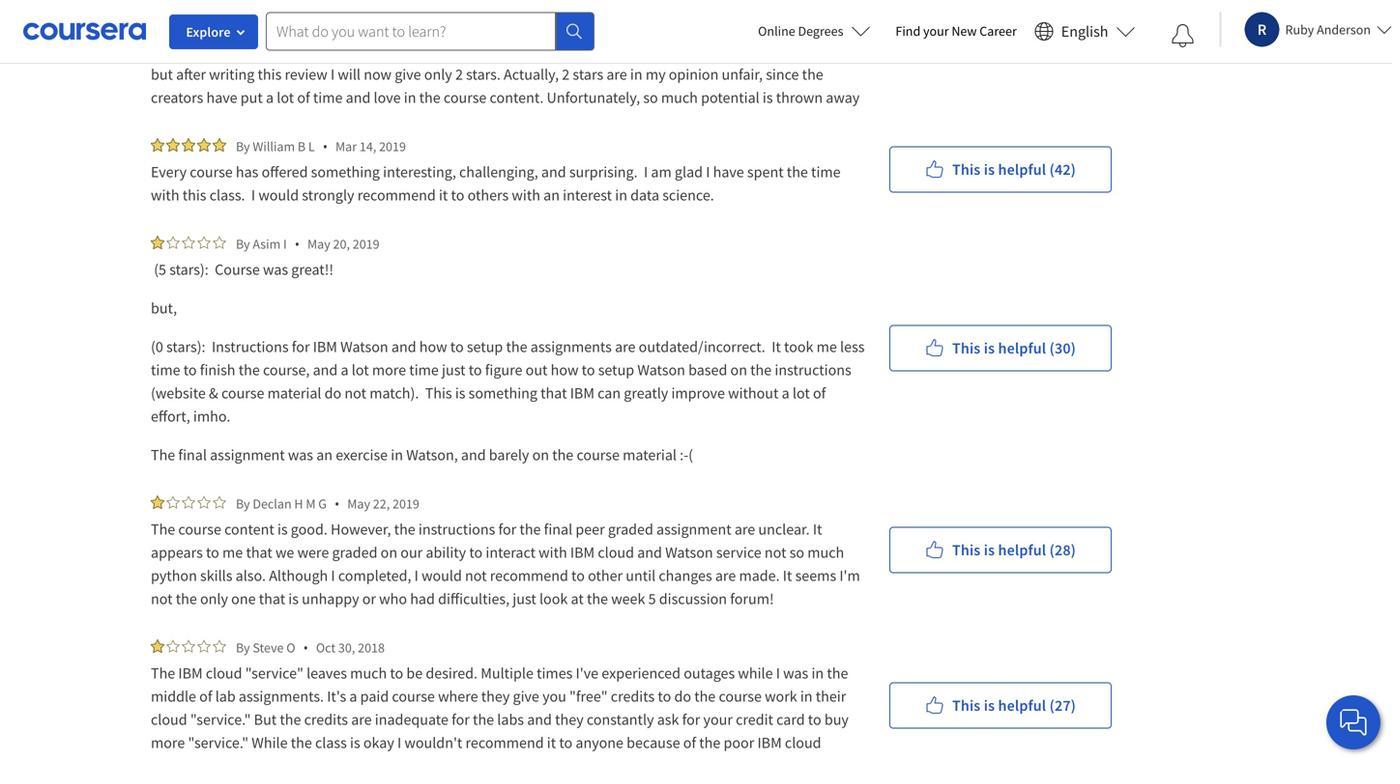 Task type: vqa. For each thing, say whether or not it's contained in the screenshot.


Task type: describe. For each thing, give the bounding box(es) containing it.
is inside the ibm cloud "service" leaves much to be desired. multiple times i've experienced outages while i was in the middle of lab assignments. it's a paid course where they give you "free" credits to do the course work in their cloud "service." but the credits are inadequate for the labs and they constantly ask for your credit card to buy more "service." while the class is okay i wouldn't recommend it to anyone because of the poor ibm cloud support.
[[350, 734, 360, 753]]

• right l
[[323, 137, 328, 156]]

1 vertical spatial of
[[199, 687, 212, 707]]

by for has
[[236, 138, 250, 155]]

a for the
[[349, 687, 357, 707]]

course down be
[[392, 687, 435, 707]]

l
[[308, 138, 315, 155]]

work
[[765, 687, 797, 707]]

declan
[[253, 495, 292, 513]]

that inside (0 stars):  instructions for ibm watson and how to setup the assignments are outdated/incorrect.  it took me less time to finish the course, and a lot more time just to figure out how to setup watson based on the instructions (website & course material do not match).  this is something that ibm can greatly improve without a lot of effort, imho.
[[541, 384, 567, 403]]

would inside the course content is good. however, the instructions for the final peer graded assignment are unclear. it appears to me that we were graded on our ability to interact with ibm cloud and watson service not so much python skills also. although i completed, i would not recommend to other until changes are made. it seems i'm not the only one that is unhappy or who had difficulties, just look at the week 5 discussion forum!
[[422, 567, 462, 586]]

course inside (0 stars):  instructions for ibm watson and how to setup the assignments are outdated/incorrect.  it took me less time to finish the course, and a lot more time just to figure out how to setup watson based on the instructions (website & course material do not match).  this is something that ibm can greatly improve without a lot of effort, imho.
[[221, 384, 264, 403]]

cloud down middle
[[151, 711, 187, 730]]

may inside by asim i • may 20, 2019
[[307, 235, 330, 253]]

forum!
[[730, 590, 774, 609]]

2 vertical spatial of
[[683, 734, 696, 753]]

was for assignment
[[288, 446, 313, 465]]

ibm right the instructions
[[313, 337, 337, 357]]

i right okay on the bottom left of the page
[[397, 734, 401, 753]]

although
[[269, 567, 328, 586]]

filled star image for this is helpful (27)
[[151, 640, 164, 654]]

labs
[[497, 711, 524, 730]]

more inside (0 stars):  instructions for ibm watson and how to setup the assignments are outdated/incorrect.  it took me less time to finish the course, and a lot more time just to figure out how to setup watson based on the instructions (website & course material do not match).  this is something that ibm can greatly improve without a lot of effort, imho.
[[372, 361, 406, 380]]

the right at
[[587, 590, 608, 609]]

a for time
[[341, 361, 349, 380]]

leaves
[[307, 664, 347, 684]]

online degrees button
[[743, 10, 886, 52]]

course inside the course content is good. however, the instructions for the final peer graded assignment are unclear. it appears to me that we were graded on our ability to interact with ibm cloud and watson service not so much python skills also. although i completed, i would not recommend to other until changes are made. it seems i'm not the only one that is unhappy or who had difficulties, just look at the week 5 discussion forum!
[[178, 520, 221, 539]]

spent
[[747, 162, 784, 182]]

(website
[[151, 384, 206, 403]]

lab
[[215, 687, 236, 707]]

recommend inside the course content is good. however, the instructions for the final peer graded assignment are unclear. it appears to me that we were graded on our ability to interact with ibm cloud and watson service not so much python skills also. although i completed, i would not recommend to other until changes are made. it seems i'm not the only one that is unhappy or who had difficulties, just look at the week 5 discussion forum!
[[490, 567, 568, 586]]

i down "has"
[[251, 186, 255, 205]]

may inside by declan h m g • may 22, 2019
[[347, 495, 370, 513]]

the up interact
[[520, 520, 541, 539]]

exercise
[[336, 446, 388, 465]]

0 horizontal spatial graded
[[332, 543, 377, 563]]

filled star image up class.
[[213, 138, 226, 152]]

stars): for (0
[[166, 337, 205, 357]]

watson inside the course content is good. however, the instructions for the final peer graded assignment are unclear. it appears to me that we were graded on our ability to interact with ibm cloud and watson service not so much python skills also. although i completed, i would not recommend to other until changes are made. it seems i'm not the only one that is unhappy or who had difficulties, just look at the week 5 discussion forum!
[[665, 543, 713, 563]]

cloud down card
[[785, 734, 821, 753]]

imho.
[[193, 407, 230, 426]]

is left (42)
[[984, 160, 995, 179]]

times
[[537, 664, 573, 684]]

the left the class
[[291, 734, 312, 753]]

python
[[151, 567, 197, 586]]

chat with us image
[[1338, 708, 1369, 739]]

and left barely
[[461, 446, 486, 465]]

the for the final assignment was an exercise in watson, and barely on the course material :-(
[[151, 446, 175, 465]]

the down python
[[176, 590, 197, 609]]

1 vertical spatial a
[[782, 384, 790, 403]]

r
[[1258, 20, 1267, 39]]

20,
[[333, 235, 350, 253]]

it inside every course has offered something interesting, challenging, and surprising.  i am glad i have spent the time with this class.  i would strongly recommend it to others with an interest in data science.
[[439, 186, 448, 205]]

are up service
[[735, 520, 755, 539]]

the up figure on the left of page
[[506, 337, 527, 357]]

this is helpful (42) button
[[889, 146, 1112, 193]]

give
[[513, 687, 539, 707]]

filled star image up every
[[166, 138, 180, 152]]

0 vertical spatial final
[[178, 446, 207, 465]]

be
[[406, 664, 423, 684]]

the inside every course has offered something interesting, challenging, and surprising.  i am glad i have spent the time with this class.  i would strongly recommend it to others with an interest in data science.
[[787, 162, 808, 182]]

where
[[438, 687, 478, 707]]

• right the o
[[303, 639, 308, 657]]

helpful for (27)
[[998, 697, 1046, 716]]

online degrees
[[758, 22, 843, 40]]

was inside the ibm cloud "service" leaves much to be desired. multiple times i've experienced outages while i was in the middle of lab assignments. it's a paid course where they give you "free" credits to do the course work in their cloud "service." but the credits are inadequate for the labs and they constantly ask for your credit card to buy more "service." while the class is okay i wouldn't recommend it to anyone because of the poor ibm cloud support.
[[783, 664, 808, 684]]

much inside the ibm cloud "service" leaves much to be desired. multiple times i've experienced outages while i was in the middle of lab assignments. it's a paid course where they give you "free" credits to do the course work in their cloud "service." but the credits are inadequate for the labs and they constantly ask for your credit card to buy more "service." while the class is okay i wouldn't recommend it to anyone because of the poor ibm cloud support.
[[350, 664, 387, 684]]

1 horizontal spatial it
[[783, 567, 792, 586]]

the left poor
[[699, 734, 721, 753]]

in up their
[[812, 664, 824, 684]]

by for cloud
[[236, 640, 250, 657]]

was for course
[[263, 260, 288, 279]]

i right glad
[[706, 162, 710, 182]]

has
[[236, 162, 258, 182]]

great!!
[[291, 260, 333, 279]]

&
[[209, 384, 218, 403]]

i've
[[576, 664, 599, 684]]

ibm down credit
[[757, 734, 782, 753]]

unhappy
[[302, 590, 359, 609]]

1 vertical spatial watson
[[637, 361, 685, 380]]

figure
[[485, 361, 523, 380]]

every course has offered something interesting, challenging, and surprising.  i am glad i have spent the time with this class.  i would strongly recommend it to others with an interest in data science.
[[151, 162, 844, 205]]

on inside (0 stars):  instructions for ibm watson and how to setup the assignments are outdated/incorrect.  it took me less time to finish the course, and a lot more time just to figure out how to setup watson based on the instructions (website & course material do not match).  this is something that ibm can greatly improve without a lot of effort, imho.
[[730, 361, 747, 380]]

the left labs
[[473, 711, 494, 730]]

asim
[[253, 235, 281, 253]]

outages
[[684, 664, 735, 684]]

until
[[626, 567, 656, 586]]

constantly
[[587, 711, 654, 730]]

with down challenging,
[[512, 186, 540, 205]]

b
[[298, 138, 306, 155]]

0 horizontal spatial time
[[151, 361, 180, 380]]

course,
[[263, 361, 310, 380]]

seems
[[795, 567, 836, 586]]

barely
[[489, 446, 529, 465]]

with inside the course content is good. however, the instructions for the final peer graded assignment are unclear. it appears to me that we were graded on our ability to interact with ibm cloud and watson service not so much python skills also. although i completed, i would not recommend to other until changes are made. it seems i'm not the only one that is unhappy or who had difficulties, just look at the week 5 discussion forum!
[[539, 543, 567, 563]]

also.
[[236, 567, 266, 586]]

find your new career link
[[886, 19, 1027, 44]]

and up match).
[[391, 337, 416, 357]]

changes
[[659, 567, 712, 586]]

this
[[182, 186, 206, 205]]

desired.
[[426, 664, 478, 684]]

difficulties,
[[438, 590, 510, 609]]

the for the ibm cloud "service" leaves much to be desired. multiple times i've experienced outages while i was in the middle of lab assignments. it's a paid course where they give you "free" credits to do the course work in their cloud "service." but the credits are inadequate for the labs and they constantly ask for your credit card to buy more "service." while the class is okay i wouldn't recommend it to anyone because of the poor ibm cloud support.
[[151, 664, 175, 684]]

0 horizontal spatial lot
[[352, 361, 369, 380]]

cloud up lab
[[206, 664, 242, 684]]

in inside every course has offered something interesting, challenging, and surprising.  i am glad i have spent the time with this class.  i would strongly recommend it to others with an interest in data science.
[[615, 186, 627, 205]]

is inside (0 stars):  instructions for ibm watson and how to setup the assignments are outdated/incorrect.  it took me less time to finish the course, and a lot more time just to figure out how to setup watson based on the instructions (website & course material do not match).  this is something that ibm can greatly improve without a lot of effort, imho.
[[455, 384, 465, 403]]

is inside button
[[984, 541, 995, 560]]

mar
[[335, 138, 357, 155]]

5
[[648, 590, 656, 609]]

stars): for (5
[[169, 260, 209, 279]]

for right ask at the bottom of page
[[682, 711, 700, 730]]

0 vertical spatial "service."
[[190, 711, 251, 730]]

1 horizontal spatial credits
[[611, 687, 655, 707]]

1 vertical spatial on
[[532, 446, 549, 465]]

filled star image for this is helpful (42)
[[151, 138, 164, 152]]

are inside (0 stars):  instructions for ibm watson and how to setup the assignments are outdated/incorrect.  it took me less time to finish the course, and a lot more time just to figure out how to setup watson based on the instructions (website & course material do not match).  this is something that ibm can greatly improve without a lot of effort, imho.
[[615, 337, 636, 357]]

14,
[[360, 138, 376, 155]]

2019 inside by william b l • mar 14, 2019
[[379, 138, 406, 155]]

(5
[[154, 260, 166, 279]]

other
[[588, 567, 623, 586]]

this for the course content is good. however, the instructions for the final peer graded assignment are unclear. it appears to me that we were graded on our ability to interact with ibm cloud and watson service not so much python skills also. although i completed, i would not recommend to other until changes are made. it seems i'm not the only one that is unhappy or who had difficulties, just look at the week 5 discussion forum!
[[952, 541, 981, 560]]

"free"
[[569, 687, 608, 707]]

is down although
[[288, 590, 299, 609]]

1 vertical spatial material
[[623, 446, 677, 465]]

surprising.
[[569, 162, 638, 182]]

at
[[571, 590, 584, 609]]

show notifications image
[[1171, 24, 1194, 47]]

were
[[297, 543, 329, 563]]

(5 stars):  course was great!!
[[151, 260, 340, 279]]

is left (30)
[[984, 339, 995, 358]]

helpful for (42)
[[998, 160, 1046, 179]]

this is helpful (28) button
[[889, 527, 1112, 574]]

1 horizontal spatial your
[[923, 22, 949, 40]]

this for every course has offered something interesting, challenging, and surprising.  i am glad i have spent the time with this class.  i would strongly recommend it to others with an interest in data science.
[[952, 160, 981, 179]]

in left their
[[800, 687, 813, 707]]

only
[[200, 590, 228, 609]]

(30)
[[1050, 339, 1076, 358]]

based
[[688, 361, 727, 380]]

22,
[[373, 495, 390, 513]]

and inside the course content is good. however, the instructions for the final peer graded assignment are unclear. it appears to me that we were graded on our ability to interact with ibm cloud and watson service not so much python skills also. although i completed, i would not recommend to other until changes are made. it seems i'm not the only one that is unhappy or who had difficulties, just look at the week 5 discussion forum!
[[637, 543, 662, 563]]

1 horizontal spatial time
[[409, 361, 439, 380]]

1 horizontal spatial lot
[[793, 384, 810, 403]]

interact
[[486, 543, 536, 563]]

one
[[231, 590, 256, 609]]

with down every
[[151, 186, 179, 205]]

appears
[[151, 543, 203, 563]]

class
[[315, 734, 347, 753]]

the up without
[[750, 361, 772, 380]]

by for content
[[236, 495, 250, 513]]

of inside (0 stars):  instructions for ibm watson and how to setup the assignments are outdated/incorrect.  it took me less time to finish the course, and a lot more time just to figure out how to setup watson based on the instructions (website & course material do not match).  this is something that ibm can greatly improve without a lot of effort, imho.
[[813, 384, 826, 403]]

this inside (0 stars):  instructions for ibm watson and how to setup the assignments are outdated/incorrect.  it took me less time to finish the course, and a lot more time just to figure out how to setup watson based on the instructions (website & course material do not match).  this is something that ibm can greatly improve without a lot of effort, imho.
[[425, 384, 452, 403]]

wouldn't
[[405, 734, 462, 753]]

this is helpful (27) button
[[889, 683, 1112, 729]]

are down service
[[715, 567, 736, 586]]

good.
[[291, 520, 328, 539]]

is left (27)
[[984, 697, 995, 716]]

coursera image
[[23, 16, 146, 47]]

poor
[[724, 734, 754, 753]]

the course content is good. however, the instructions for the final peer graded assignment are unclear. it appears to me that we were graded on our ability to interact with ibm cloud and watson service not so much python skills also. although i completed, i would not recommend to other until changes are made. it seems i'm not the only one that is unhappy or who had difficulties, just look at the week 5 discussion forum!
[[151, 520, 863, 609]]

course down can
[[577, 446, 620, 465]]

1 vertical spatial how
[[551, 361, 579, 380]]

1 horizontal spatial graded
[[608, 520, 653, 539]]

by william b l • mar 14, 2019
[[236, 137, 406, 156]]

course up credit
[[719, 687, 762, 707]]

glad
[[675, 162, 703, 182]]

would inside every course has offered something interesting, challenging, and surprising.  i am glad i have spent the time with this class.  i would strongly recommend it to others with an interest in data science.
[[258, 186, 299, 205]]

final inside the course content is good. however, the instructions for the final peer graded assignment are unclear. it appears to me that we were graded on our ability to interact with ibm cloud and watson service not so much python skills also. although i completed, i would not recommend to other until changes are made. it seems i'm not the only one that is unhappy or who had difficulties, just look at the week 5 discussion forum!
[[544, 520, 572, 539]]

finish
[[200, 361, 235, 380]]

the final assignment was an exercise in watson, and barely on the course material :-(
[[151, 446, 693, 465]]

not up "difficulties," at bottom
[[465, 567, 487, 586]]

english
[[1061, 22, 1108, 41]]

but,
[[151, 299, 177, 318]]

the down outages
[[694, 687, 716, 707]]

ask
[[657, 711, 679, 730]]

it inside the ibm cloud "service" leaves much to be desired. multiple times i've experienced outages while i was in the middle of lab assignments. it's a paid course where they give you "free" credits to do the course work in their cloud "service." but the credits are inadequate for the labs and they constantly ask for your credit card to buy more "service." while the class is okay i wouldn't recommend it to anyone because of the poor ibm cloud support.
[[547, 734, 556, 753]]

match).
[[369, 384, 419, 403]]

1 vertical spatial "service."
[[188, 734, 249, 753]]

do inside (0 stars):  instructions for ibm watson and how to setup the assignments are outdated/incorrect.  it took me less time to finish the course, and a lot more time just to figure out how to setup watson based on the instructions (website & course material do not match).  this is something that ibm can greatly improve without a lot of effort, imho.
[[325, 384, 341, 403]]

2 vertical spatial that
[[259, 590, 285, 609]]

strongly
[[302, 186, 354, 205]]

experienced
[[602, 664, 681, 684]]

is up we
[[277, 520, 288, 539]]

1 vertical spatial it
[[813, 520, 822, 539]]



Task type: locate. For each thing, give the bounding box(es) containing it.
final left peer
[[544, 520, 572, 539]]

may left 20,
[[307, 235, 330, 253]]

for inside (0 stars):  instructions for ibm watson and how to setup the assignments are outdated/incorrect.  it took me less time to finish the course, and a lot more time just to figure out how to setup watson based on the instructions (website & course material do not match).  this is something that ibm can greatly improve without a lot of effort, imho.
[[292, 337, 310, 357]]

0 vertical spatial on
[[730, 361, 747, 380]]

i up unhappy
[[331, 567, 335, 586]]

1 vertical spatial something
[[469, 384, 537, 403]]

to inside every course has offered something interesting, challenging, and surprising.  i am glad i have spent the time with this class.  i would strongly recommend it to others with an interest in data science.
[[451, 186, 464, 205]]

by steve o • oct 30, 2018
[[236, 639, 385, 657]]

outdated/incorrect.
[[639, 337, 765, 357]]

of right the 'because' on the bottom left of the page
[[683, 734, 696, 753]]

without
[[728, 384, 779, 403]]

with
[[151, 186, 179, 205], [512, 186, 540, 205], [539, 543, 567, 563]]

2019
[[379, 138, 406, 155], [353, 235, 380, 253], [392, 495, 419, 513]]

on inside the course content is good. however, the instructions for the final peer graded assignment are unclear. it appears to me that we were graded on our ability to interact with ibm cloud and watson service not so much python skills also. although i completed, i would not recommend to other until changes are made. it seems i'm not the only one that is unhappy or who had difficulties, just look at the week 5 discussion forum!
[[381, 543, 397, 563]]

"service." up support.
[[188, 734, 249, 753]]

an inside every course has offered something interesting, challenging, and surprising.  i am glad i have spent the time with this class.  i would strongly recommend it to others with an interest in data science.
[[543, 186, 560, 205]]

0 horizontal spatial on
[[381, 543, 397, 563]]

filled star image up the appears
[[151, 496, 164, 509]]

credits
[[611, 687, 655, 707], [304, 711, 348, 730]]

(27)
[[1050, 697, 1076, 716]]

is left okay on the bottom left of the page
[[350, 734, 360, 753]]

1 vertical spatial an
[[316, 446, 333, 465]]

find
[[896, 22, 921, 40]]

0 vertical spatial it
[[439, 186, 448, 205]]

your up poor
[[703, 711, 733, 730]]

0 vertical spatial a
[[341, 361, 349, 380]]

credit
[[736, 711, 773, 730]]

okay
[[363, 734, 394, 753]]

1 horizontal spatial they
[[555, 711, 584, 730]]

0 horizontal spatial something
[[311, 162, 380, 182]]

i right while
[[776, 664, 780, 684]]

2 vertical spatial recommend
[[466, 734, 544, 753]]

they down 'you'
[[555, 711, 584, 730]]

1 the from the top
[[151, 446, 175, 465]]

just left look
[[513, 590, 536, 609]]

1 by from the top
[[236, 138, 250, 155]]

this right match).
[[425, 384, 452, 403]]

2 vertical spatial was
[[783, 664, 808, 684]]

while
[[252, 734, 288, 753]]

1 vertical spatial it
[[547, 734, 556, 753]]

by up "has"
[[236, 138, 250, 155]]

recommend down labs
[[466, 734, 544, 753]]

0 horizontal spatial final
[[178, 446, 207, 465]]

greatly
[[624, 384, 668, 403]]

assignments.
[[239, 687, 324, 707]]

took
[[784, 337, 814, 357]]

0 vertical spatial was
[[263, 260, 288, 279]]

2 the from the top
[[151, 520, 175, 539]]

instructions inside (0 stars):  instructions for ibm watson and how to setup the assignments are outdated/incorrect.  it took me less time to finish the course, and a lot more time just to figure out how to setup watson based on the instructions (website & course material do not match).  this is something that ibm can greatly improve without a lot of effort, imho.
[[775, 361, 851, 380]]

1 horizontal spatial much
[[808, 543, 844, 563]]

peer
[[576, 520, 605, 539]]

an left 'exercise'
[[316, 446, 333, 465]]

and inside every course has offered something interesting, challenging, and surprising.  i am glad i have spent the time with this class.  i would strongly recommend it to others with an interest in data science.
[[541, 162, 566, 182]]

on left our
[[381, 543, 397, 563]]

0 vertical spatial just
[[442, 361, 466, 380]]

paid
[[360, 687, 389, 707]]

find your new career
[[896, 22, 1017, 40]]

0 vertical spatial setup
[[467, 337, 503, 357]]

for up interact
[[498, 520, 516, 539]]

0 vertical spatial material
[[267, 384, 321, 403]]

1 horizontal spatial how
[[551, 361, 579, 380]]

0 horizontal spatial much
[[350, 664, 387, 684]]

i left am
[[644, 162, 648, 182]]

final down imho.
[[178, 446, 207, 465]]

of down took
[[813, 384, 826, 403]]

may left 22,
[[347, 495, 370, 513]]

have
[[713, 162, 744, 182]]

it inside (0 stars):  instructions for ibm watson and how to setup the assignments are outdated/incorrect.  it took me less time to finish the course, and a lot more time just to figure out how to setup watson based on the instructions (website & course material do not match).  this is something that ibm can greatly improve without a lot of effort, imho.
[[772, 337, 781, 357]]

2019 inside by declan h m g • may 22, 2019
[[392, 495, 419, 513]]

is left (28)
[[984, 541, 995, 560]]

filled star image up this
[[197, 138, 211, 152]]

it down 'you'
[[547, 734, 556, 753]]

course inside every course has offered something interesting, challenging, and surprising.  i am glad i have spent the time with this class.  i would strongly recommend it to others with an interest in data science.
[[190, 162, 233, 182]]

3 helpful from the top
[[998, 541, 1046, 560]]

3 the from the top
[[151, 664, 175, 684]]

for down where
[[452, 711, 470, 730]]

stars): inside (0 stars):  instructions for ibm watson and how to setup the assignments are outdated/incorrect.  it took me less time to finish the course, and a lot more time just to figure out how to setup watson based on the instructions (website & course material do not match).  this is something that ibm can greatly improve without a lot of effort, imho.
[[166, 337, 205, 357]]

this inside "this is helpful (27)" button
[[952, 697, 981, 716]]

0 vertical spatial the
[[151, 446, 175, 465]]

graded
[[608, 520, 653, 539], [332, 543, 377, 563]]

1 vertical spatial graded
[[332, 543, 377, 563]]

ibm left can
[[570, 384, 595, 403]]

0 vertical spatial it
[[772, 337, 781, 357]]

0 vertical spatial may
[[307, 235, 330, 253]]

ruby
[[1285, 21, 1314, 38]]

it
[[772, 337, 781, 357], [813, 520, 822, 539], [783, 567, 792, 586]]

0 horizontal spatial it
[[772, 337, 781, 357]]

0 vertical spatial recommend
[[357, 186, 436, 205]]

helpful left (28)
[[998, 541, 1046, 560]]

others
[[467, 186, 509, 205]]

2 horizontal spatial it
[[813, 520, 822, 539]]

made.
[[739, 567, 780, 586]]

a inside the ibm cloud "service" leaves much to be desired. multiple times i've experienced outages while i was in the middle of lab assignments. it's a paid course where they give you "free" credits to do the course work in their cloud "service." but the credits are inadequate for the labs and they constantly ask for your credit card to buy more "service." while the class is okay i wouldn't recommend it to anyone because of the poor ibm cloud support.
[[349, 687, 357, 707]]

online
[[758, 22, 795, 40]]

the
[[151, 446, 175, 465], [151, 520, 175, 539], [151, 664, 175, 684]]

0 vertical spatial credits
[[611, 687, 655, 707]]

1 vertical spatial that
[[246, 543, 272, 563]]

filled star image for this is helpful (30)
[[151, 236, 164, 249]]

not down python
[[151, 590, 173, 609]]

instructions up ability
[[419, 520, 495, 539]]

0 vertical spatial an
[[543, 186, 560, 205]]

"service"
[[245, 664, 303, 684]]

1 vertical spatial assignment
[[656, 520, 732, 539]]

0 horizontal spatial more
[[151, 734, 185, 753]]

• up 'great!!'
[[295, 235, 300, 253]]

by asim i • may 20, 2019
[[236, 235, 380, 253]]

me left less in the top right of the page
[[817, 337, 837, 357]]

• right 'g'
[[334, 495, 340, 513]]

star image
[[166, 496, 180, 509], [182, 496, 195, 509], [197, 496, 211, 509], [213, 496, 226, 509], [213, 640, 226, 654]]

(0
[[151, 337, 163, 357]]

me inside (0 stars):  instructions for ibm watson and how to setup the assignments are outdated/incorrect.  it took me less time to finish the course, and a lot more time just to figure out how to setup watson based on the instructions (website & course material do not match).  this is something that ibm can greatly improve without a lot of effort, imho.
[[817, 337, 837, 357]]

0 vertical spatial they
[[481, 687, 510, 707]]

1 horizontal spatial just
[[513, 590, 536, 609]]

1 vertical spatial recommend
[[490, 567, 568, 586]]

2 horizontal spatial of
[[813, 384, 826, 403]]

anyone
[[576, 734, 624, 753]]

1 horizontal spatial setup
[[598, 361, 634, 380]]

lot
[[352, 361, 369, 380], [793, 384, 810, 403]]

not
[[345, 384, 366, 403], [765, 543, 786, 563], [465, 567, 487, 586], [151, 590, 173, 609]]

0 horizontal spatial setup
[[467, 337, 503, 357]]

may
[[307, 235, 330, 253], [347, 495, 370, 513]]

1 vertical spatial setup
[[598, 361, 634, 380]]

0 horizontal spatial just
[[442, 361, 466, 380]]

0 horizontal spatial they
[[481, 687, 510, 707]]

1 horizontal spatial would
[[422, 567, 462, 586]]

steve
[[253, 640, 284, 657]]

would down offered
[[258, 186, 299, 205]]

week
[[611, 590, 645, 609]]

1 horizontal spatial assignment
[[656, 520, 732, 539]]

however,
[[331, 520, 391, 539]]

m
[[306, 495, 316, 513]]

1 vertical spatial was
[[288, 446, 313, 465]]

by declan h m g • may 22, 2019
[[236, 495, 419, 513]]

you
[[542, 687, 566, 707]]

recommend
[[357, 186, 436, 205], [490, 567, 568, 586], [466, 734, 544, 753]]

this left (28)
[[952, 541, 981, 560]]

2 horizontal spatial on
[[730, 361, 747, 380]]

for inside the course content is good. however, the instructions for the final peer graded assignment are unclear. it appears to me that we were graded on our ability to interact with ibm cloud and watson service not so much python skills also. although i completed, i would not recommend to other until changes are made. it seems i'm not the only one that is unhappy or who had difficulties, just look at the week 5 discussion forum!
[[498, 520, 516, 539]]

0 vertical spatial would
[[258, 186, 299, 205]]

1 vertical spatial would
[[422, 567, 462, 586]]

the down the instructions
[[239, 361, 260, 380]]

2 vertical spatial watson
[[665, 543, 713, 563]]

much inside the course content is good. however, the instructions for the final peer graded assignment are unclear. it appears to me that we were graded on our ability to interact with ibm cloud and watson service not so much python skills also. although i completed, i would not recommend to other until changes are made. it seems i'm not the only one that is unhappy or who had difficulties, just look at the week 5 discussion forum!
[[808, 543, 844, 563]]

1 horizontal spatial more
[[372, 361, 406, 380]]

improve
[[671, 384, 725, 403]]

1 horizontal spatial may
[[347, 495, 370, 513]]

and right "course,"
[[313, 361, 338, 380]]

filled star image
[[151, 138, 164, 152], [182, 138, 195, 152], [151, 236, 164, 249], [151, 640, 164, 654]]

but
[[254, 711, 277, 730]]

multiple
[[481, 664, 534, 684]]

the
[[787, 162, 808, 182], [506, 337, 527, 357], [239, 361, 260, 380], [750, 361, 772, 380], [552, 446, 574, 465], [394, 520, 415, 539], [520, 520, 541, 539], [176, 590, 197, 609], [587, 590, 608, 609], [827, 664, 848, 684], [694, 687, 716, 707], [280, 711, 301, 730], [473, 711, 494, 730], [291, 734, 312, 753], [699, 734, 721, 753]]

None search field
[[266, 12, 595, 51]]

ibm inside the course content is good. however, the instructions for the final peer graded assignment are unclear. it appears to me that we were graded on our ability to interact with ibm cloud and watson service not so much python skills also. although i completed, i would not recommend to other until changes are made. it seems i'm not the only one that is unhappy or who had difficulties, just look at the week 5 discussion forum!
[[570, 543, 595, 563]]

1 vertical spatial stars):
[[166, 337, 205, 357]]

it down so
[[783, 567, 792, 586]]

0 horizontal spatial how
[[419, 337, 447, 357]]

time inside every course has offered something interesting, challenging, and surprising.  i am glad i have spent the time with this class.  i would strongly recommend it to others with an interest in data science.
[[811, 162, 841, 182]]

(28)
[[1050, 541, 1076, 560]]

0 vertical spatial how
[[419, 337, 447, 357]]

this left (27)
[[952, 697, 981, 716]]

your inside the ibm cloud "service" leaves much to be desired. multiple times i've experienced outages while i was in the middle of lab assignments. it's a paid course where they give you "free" credits to do the course work in their cloud "service." but the credits are inadequate for the labs and they constantly ask for your credit card to buy more "service." while the class is okay i wouldn't recommend it to anyone because of the poor ibm cloud support.
[[703, 711, 733, 730]]

0 horizontal spatial assignment
[[210, 446, 285, 465]]

0 horizontal spatial would
[[258, 186, 299, 205]]

recommend inside every course has offered something interesting, challenging, and surprising.  i am glad i have spent the time with this class.  i would strongly recommend it to others with an interest in data science.
[[357, 186, 436, 205]]

their
[[816, 687, 846, 707]]

on right barely
[[532, 446, 549, 465]]

cloud
[[598, 543, 634, 563], [206, 664, 242, 684], [151, 711, 187, 730], [785, 734, 821, 753]]

course right &
[[221, 384, 264, 403]]

instructions down took
[[775, 361, 851, 380]]

assignment inside the course content is good. however, the instructions for the final peer graded assignment are unclear. it appears to me that we were graded on our ability to interact with ibm cloud and watson service not so much python skills also. although i completed, i would not recommend to other until changes are made. it seems i'm not the only one that is unhappy or who had difficulties, just look at the week 5 discussion forum!
[[656, 520, 732, 539]]

the for the course content is good. however, the instructions for the final peer graded assignment are unclear. it appears to me that we were graded on our ability to interact with ibm cloud and watson service not so much python skills also. although i completed, i would not recommend to other until changes are made. it seems i'm not the only one that is unhappy or who had difficulties, just look at the week 5 discussion forum!
[[151, 520, 175, 539]]

1 vertical spatial may
[[347, 495, 370, 513]]

by inside by steve o • oct 30, 2018
[[236, 640, 250, 657]]

of left lab
[[199, 687, 212, 707]]

2019 inside by asim i • may 20, 2019
[[353, 235, 380, 253]]

1 horizontal spatial final
[[544, 520, 572, 539]]

watson up greatly
[[637, 361, 685, 380]]

the up the appears
[[151, 520, 175, 539]]

had
[[410, 590, 435, 609]]

0 vertical spatial much
[[808, 543, 844, 563]]

helpful for (28)
[[998, 541, 1046, 560]]

lot down took
[[793, 384, 810, 403]]

recommend down interesting,
[[357, 186, 436, 205]]

0 horizontal spatial instructions
[[419, 520, 495, 539]]

it's
[[327, 687, 346, 707]]

on up without
[[730, 361, 747, 380]]

0 horizontal spatial me
[[222, 543, 243, 563]]

2 horizontal spatial a
[[782, 384, 790, 403]]

2 helpful from the top
[[998, 339, 1046, 358]]

1 vertical spatial the
[[151, 520, 175, 539]]

challenging,
[[459, 162, 538, 182]]

this inside this is helpful (42) button
[[952, 160, 981, 179]]

0 vertical spatial something
[[311, 162, 380, 182]]

more inside the ibm cloud "service" leaves much to be desired. multiple times i've experienced outages while i was in the middle of lab assignments. it's a paid course where they give you "free" credits to do the course work in their cloud "service." but the credits are inadequate for the labs and they constantly ask for your credit card to buy more "service." while the class is okay i wouldn't recommend it to anyone because of the poor ibm cloud support.
[[151, 734, 185, 753]]

ruby anderson
[[1285, 21, 1371, 38]]

do inside the ibm cloud "service" leaves much to be desired. multiple times i've experienced outages while i was in the middle of lab assignments. it's a paid course where they give you "free" credits to do the course work in their cloud "service." but the credits are inadequate for the labs and they constantly ask for your credit card to buy more "service." while the class is okay i wouldn't recommend it to anyone because of the poor ibm cloud support.
[[674, 687, 691, 707]]

helpful for (30)
[[998, 339, 1046, 358]]

instructions inside the course content is good. however, the instructions for the final peer graded assignment are unclear. it appears to me that we were graded on our ability to interact with ibm cloud and watson service not so much python skills also. although i completed, i would not recommend to other until changes are made. it seems i'm not the only one that is unhappy or who had difficulties, just look at the week 5 discussion forum!
[[419, 520, 495, 539]]

1 horizontal spatial on
[[532, 446, 549, 465]]

1 vertical spatial they
[[555, 711, 584, 730]]

helpful inside button
[[998, 541, 1046, 560]]

on
[[730, 361, 747, 380], [532, 446, 549, 465], [381, 543, 397, 563]]

this is helpful (30)
[[952, 339, 1076, 358]]

material inside (0 stars):  instructions for ibm watson and how to setup the assignments are outdated/incorrect.  it took me less time to finish the course, and a lot more time just to figure out how to setup watson based on the instructions (website & course material do not match).  this is something that ibm can greatly improve without a lot of effort, imho.
[[267, 384, 321, 403]]

1 vertical spatial much
[[350, 664, 387, 684]]

1 vertical spatial credits
[[304, 711, 348, 730]]

career
[[980, 22, 1017, 40]]

and down give
[[527, 711, 552, 730]]

something down mar
[[311, 162, 380, 182]]

more up match).
[[372, 361, 406, 380]]

instructions
[[212, 337, 289, 357]]

watson,
[[406, 446, 458, 465]]

to
[[451, 186, 464, 205], [450, 337, 464, 357], [183, 361, 197, 380], [469, 361, 482, 380], [582, 361, 595, 380], [206, 543, 219, 563], [469, 543, 483, 563], [571, 567, 585, 586], [390, 664, 403, 684], [658, 687, 671, 707], [808, 711, 821, 730], [559, 734, 573, 753]]

i down our
[[414, 567, 418, 586]]

english button
[[1027, 0, 1143, 63]]

i inside by asim i • may 20, 2019
[[283, 235, 287, 253]]

1 horizontal spatial me
[[817, 337, 837, 357]]

0 vertical spatial more
[[372, 361, 406, 380]]

in left watson,
[[391, 446, 403, 465]]

1 horizontal spatial material
[[623, 446, 677, 465]]

by inside by declan h m g • may 22, 2019
[[236, 495, 250, 513]]

2 horizontal spatial time
[[811, 162, 841, 182]]

is
[[984, 160, 995, 179], [984, 339, 995, 358], [455, 384, 465, 403], [277, 520, 288, 539], [984, 541, 995, 560], [288, 590, 299, 609], [984, 697, 995, 716], [350, 734, 360, 753]]

credits down the experienced
[[611, 687, 655, 707]]

the right barely
[[552, 446, 574, 465]]

this inside this is helpful (28) button
[[952, 541, 981, 560]]

of
[[813, 384, 826, 403], [199, 687, 212, 707], [683, 734, 696, 753]]

0 vertical spatial of
[[813, 384, 826, 403]]

2 vertical spatial 2019
[[392, 495, 419, 513]]

explore button
[[169, 15, 258, 49]]

1 horizontal spatial an
[[543, 186, 560, 205]]

degrees
[[798, 22, 843, 40]]

me inside the course content is good. however, the instructions for the final peer graded assignment are unclear. it appears to me that we were graded on our ability to interact with ibm cloud and watson service not so much python skills also. although i completed, i would not recommend to other until changes are made. it seems i'm not the only one that is unhappy or who had difficulties, just look at the week 5 discussion forum!
[[222, 543, 243, 563]]

the up their
[[827, 664, 848, 684]]

1 vertical spatial just
[[513, 590, 536, 609]]

3 by from the top
[[236, 495, 250, 513]]

1 helpful from the top
[[998, 160, 1046, 179]]

this for the ibm cloud "service" leaves much to be desired. multiple times i've experienced outages while i was in the middle of lab assignments. it's a paid course where they give you "free" credits to do the course work in their cloud "service." but the credits are inadequate for the labs and they constantly ask for your credit card to buy more "service." while the class is okay i wouldn't recommend it to anyone because of the poor ibm cloud support.
[[952, 697, 981, 716]]

0 vertical spatial graded
[[608, 520, 653, 539]]

because
[[627, 734, 680, 753]]

0 horizontal spatial it
[[439, 186, 448, 205]]

by inside by asim i • may 20, 2019
[[236, 235, 250, 253]]

not inside (0 stars):  instructions for ibm watson and how to setup the assignments are outdated/incorrect.  it took me less time to finish the course, and a lot more time just to figure out how to setup watson based on the instructions (website & course material do not match).  this is something that ibm can greatly improve without a lot of effort, imho.
[[345, 384, 366, 403]]

(42)
[[1050, 160, 1076, 179]]

a right without
[[782, 384, 790, 403]]

by inside by william b l • mar 14, 2019
[[236, 138, 250, 155]]

2019 right 20,
[[353, 235, 380, 253]]

stars): right (5
[[169, 260, 209, 279]]

this inside this is helpful (30) button
[[952, 339, 981, 358]]

much up the paid
[[350, 664, 387, 684]]

that right one
[[259, 590, 285, 609]]

0 vertical spatial do
[[325, 384, 341, 403]]

the down assignments.
[[280, 711, 301, 730]]

for up "course,"
[[292, 337, 310, 357]]

recommend inside the ibm cloud "service" leaves much to be desired. multiple times i've experienced outages while i was in the middle of lab assignments. it's a paid course where they give you "free" credits to do the course work in their cloud "service." but the credits are inadequate for the labs and they constantly ask for your credit card to buy more "service." while the class is okay i wouldn't recommend it to anyone because of the poor ibm cloud support.
[[466, 734, 544, 753]]

they
[[481, 687, 510, 707], [555, 711, 584, 730]]

4 helpful from the top
[[998, 697, 1046, 716]]

skills
[[200, 567, 232, 586]]

so
[[790, 543, 804, 563]]

and inside the ibm cloud "service" leaves much to be desired. multiple times i've experienced outages while i was in the middle of lab assignments. it's a paid course where they give you "free" credits to do the course work in their cloud "service." but the credits are inadequate for the labs and they constantly ask for your credit card to buy more "service." while the class is okay i wouldn't recommend it to anyone because of the poor ibm cloud support.
[[527, 711, 552, 730]]

material
[[267, 384, 321, 403], [623, 446, 677, 465]]

o
[[286, 640, 295, 657]]

2 by from the top
[[236, 235, 250, 253]]

assignments
[[531, 337, 612, 357]]

an left interest
[[543, 186, 560, 205]]

it right unclear.
[[813, 520, 822, 539]]

i'm
[[840, 567, 860, 586]]

effort,
[[151, 407, 190, 426]]

0 horizontal spatial an
[[316, 446, 333, 465]]

helpful left (30)
[[998, 339, 1046, 358]]

4 by from the top
[[236, 640, 250, 657]]

something inside every course has offered something interesting, challenging, and surprising.  i am glad i have spent the time with this class.  i would strongly recommend it to others with an interest in data science.
[[311, 162, 380, 182]]

1 vertical spatial more
[[151, 734, 185, 753]]

cloud up other
[[598, 543, 634, 563]]

0 vertical spatial watson
[[340, 337, 388, 357]]

are down the paid
[[351, 711, 372, 730]]

that up also. at the left
[[246, 543, 272, 563]]

just inside (0 stars):  instructions for ibm watson and how to setup the assignments are outdated/incorrect.  it took me less time to finish the course, and a lot more time just to figure out how to setup watson based on the instructions (website & course material do not match).  this is something that ibm can greatly improve without a lot of effort, imho.
[[442, 361, 466, 380]]

the inside the ibm cloud "service" leaves much to be desired. multiple times i've experienced outages while i was in the middle of lab assignments. it's a paid course where they give you "free" credits to do the course work in their cloud "service." but the credits are inadequate for the labs and they constantly ask for your credit card to buy more "service." while the class is okay i wouldn't recommend it to anyone because of the poor ibm cloud support.
[[151, 664, 175, 684]]

watson up changes
[[665, 543, 713, 563]]

(0 stars):  instructions for ibm watson and how to setup the assignments are outdated/incorrect.  it took me less time to finish the course, and a lot more time just to figure out how to setup watson based on the instructions (website & course material do not match).  this is something that ibm can greatly improve without a lot of effort, imho.
[[151, 337, 868, 426]]

1 horizontal spatial instructions
[[775, 361, 851, 380]]

0 horizontal spatial your
[[703, 711, 733, 730]]

card
[[776, 711, 805, 730]]

is right match).
[[455, 384, 465, 403]]

graded right peer
[[608, 520, 653, 539]]

0 vertical spatial lot
[[352, 361, 369, 380]]

setup
[[467, 337, 503, 357], [598, 361, 634, 380]]

course
[[190, 162, 233, 182], [221, 384, 264, 403], [577, 446, 620, 465], [178, 520, 221, 539], [392, 687, 435, 707], [719, 687, 762, 707]]

can
[[598, 384, 621, 403]]

the inside the course content is good. however, the instructions for the final peer graded assignment are unclear. it appears to me that we were graded on our ability to interact with ibm cloud and watson service not so much python skills also. although i completed, i would not recommend to other until changes are made. it seems i'm not the only one that is unhappy or who had difficulties, just look at the week 5 discussion forum!
[[151, 520, 175, 539]]

1 horizontal spatial a
[[349, 687, 357, 707]]

would
[[258, 186, 299, 205], [422, 567, 462, 586]]

a right it's
[[349, 687, 357, 707]]

ibm up middle
[[178, 664, 203, 684]]

middle
[[151, 687, 196, 707]]

What do you want to learn? text field
[[266, 12, 556, 51]]

something inside (0 stars):  instructions for ibm watson and how to setup the assignments are outdated/incorrect.  it took me less time to finish the course, and a lot more time just to figure out how to setup watson based on the instructions (website & course material do not match).  this is something that ibm can greatly improve without a lot of effort, imho.
[[469, 384, 537, 403]]

star image
[[166, 236, 180, 249], [182, 236, 195, 249], [197, 236, 211, 249], [213, 236, 226, 249], [166, 640, 180, 654], [182, 640, 195, 654], [197, 640, 211, 654]]

assignment up changes
[[656, 520, 732, 539]]

watson
[[340, 337, 388, 357], [637, 361, 685, 380], [665, 543, 713, 563]]

this is helpful (42)
[[952, 160, 1076, 179]]

lot right "course,"
[[352, 361, 369, 380]]

and up until
[[637, 543, 662, 563]]

for
[[292, 337, 310, 357], [498, 520, 516, 539], [452, 711, 470, 730], [682, 711, 700, 730]]

the right spent
[[787, 162, 808, 182]]

1 vertical spatial me
[[222, 543, 243, 563]]

the up our
[[394, 520, 415, 539]]

are inside the ibm cloud "service" leaves much to be desired. multiple times i've experienced outages while i was in the middle of lab assignments. it's a paid course where they give you "free" credits to do the course work in their cloud "service." but the credits are inadequate for the labs and they constantly ask for your credit card to buy more "service." while the class is okay i wouldn't recommend it to anyone because of the poor ibm cloud support.
[[351, 711, 372, 730]]

cloud inside the course content is good. however, the instructions for the final peer graded assignment are unclear. it appears to me that we were graded on our ability to interact with ibm cloud and watson service not so much python skills also. although i completed, i would not recommend to other until changes are made. it seems i'm not the only one that is unhappy or who had difficulties, just look at the week 5 discussion forum!
[[598, 543, 634, 563]]

an
[[543, 186, 560, 205], [316, 446, 333, 465]]

filled star image
[[166, 138, 180, 152], [197, 138, 211, 152], [213, 138, 226, 152], [151, 496, 164, 509]]

0 horizontal spatial credits
[[304, 711, 348, 730]]

ibm down peer
[[570, 543, 595, 563]]

2019 right 22,
[[392, 495, 419, 513]]

was up work
[[783, 664, 808, 684]]

just inside the course content is good. however, the instructions for the final peer graded assignment are unclear. it appears to me that we were graded on our ability to interact with ibm cloud and watson service not so much python skills also. although i completed, i would not recommend to other until changes are made. it seems i'm not the only one that is unhappy or who had difficulties, just look at the week 5 discussion forum!
[[513, 590, 536, 609]]

not left so
[[765, 543, 786, 563]]

just left figure on the left of page
[[442, 361, 466, 380]]



